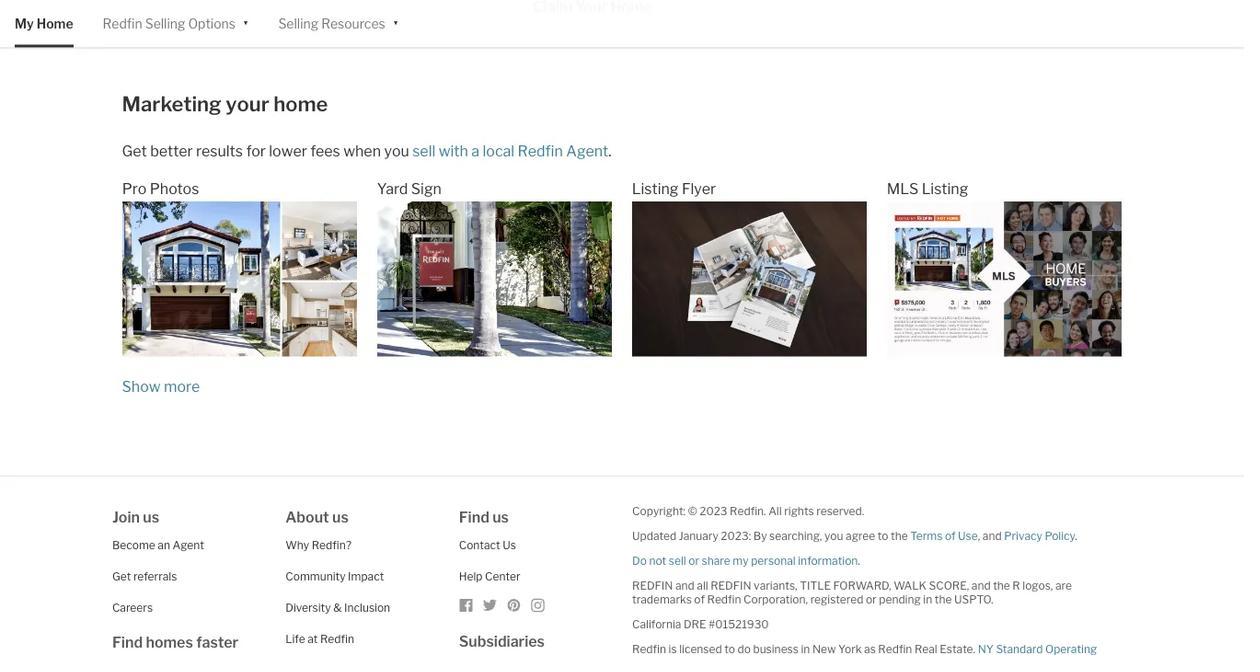 Task type: vqa. For each thing, say whether or not it's contained in the screenshot.
Privacy Policy Link
yes



Task type: describe. For each thing, give the bounding box(es) containing it.
join
[[112, 508, 140, 526]]

policy
[[1045, 529, 1075, 542]]

faster
[[196, 633, 238, 651]]

options
[[188, 16, 236, 31]]

trademarks
[[632, 593, 692, 606]]

selling resources ▾
[[278, 14, 399, 31]]

1 vertical spatial you
[[825, 529, 844, 542]]

all
[[697, 579, 708, 592]]

your
[[226, 92, 269, 116]]

corporation,
[[744, 593, 808, 606]]

1 vertical spatial .
[[1075, 529, 1077, 542]]

us for find us
[[493, 508, 509, 526]]

by
[[754, 529, 767, 542]]

1 horizontal spatial redfin
[[320, 633, 354, 646]]

contact us button
[[459, 539, 516, 552]]

become an agent
[[112, 539, 204, 552]]

variants,
[[754, 579, 798, 592]]

find for find homes faster
[[112, 633, 143, 651]]

my home
[[15, 16, 73, 31]]

with
[[439, 142, 468, 160]]

0 horizontal spatial the
[[891, 529, 908, 542]]

california dre #01521930
[[632, 617, 769, 631]]

get for get better results for lower fees when you sell with a local redfin agent .
[[122, 142, 147, 160]]

logos,
[[1023, 579, 1053, 592]]

subsidiaries
[[459, 632, 545, 650]]

registered
[[811, 593, 864, 606]]

privacy
[[1004, 529, 1043, 542]]

dre
[[684, 617, 706, 631]]

help
[[459, 570, 483, 583]]

privacy policy link
[[1004, 529, 1075, 542]]

homes
[[146, 633, 193, 651]]

get better results for lower fees when you sell with a local redfin agent .
[[122, 142, 612, 160]]

get referrals button
[[112, 570, 177, 583]]

life at redfin
[[286, 633, 354, 646]]

find for find us
[[459, 508, 490, 526]]

redfin?
[[312, 539, 352, 552]]

redfin selling options ▾
[[103, 14, 249, 31]]

us
[[503, 539, 516, 552]]

2 redfin from the left
[[711, 579, 752, 592]]

us for join us
[[143, 508, 159, 526]]

diversity & inclusion button
[[286, 601, 390, 615]]

0 horizontal spatial or
[[689, 554, 700, 567]]

updated
[[632, 529, 677, 542]]

redfin instagram image
[[531, 598, 545, 613]]

rights
[[784, 504, 814, 518]]

help center
[[459, 570, 521, 583]]

redfin yard sign image
[[377, 202, 612, 356]]

marketing your home
[[122, 92, 328, 116]]

resources
[[321, 16, 385, 31]]

find homes faster
[[112, 633, 238, 651]]

pro photos
[[122, 179, 199, 197]]

information
[[798, 554, 858, 567]]

lower
[[269, 142, 307, 160]]

a
[[472, 142, 480, 160]]

inclusion
[[344, 601, 390, 615]]

,
[[978, 529, 980, 542]]

uspto.
[[954, 593, 994, 606]]

contact us
[[459, 539, 516, 552]]

selling inside selling resources ▾
[[278, 16, 319, 31]]

free professional listing photos image
[[122, 202, 357, 356]]

selling inside 'redfin selling options ▾'
[[145, 16, 185, 31]]

redfin pinterest image
[[507, 598, 522, 613]]

center
[[485, 570, 521, 583]]

home
[[37, 16, 73, 31]]

are
[[1056, 579, 1072, 592]]

help center button
[[459, 570, 521, 583]]

agree
[[846, 529, 876, 542]]

yard sign
[[377, 179, 442, 197]]

reserved.
[[817, 504, 864, 518]]

share
[[702, 554, 731, 567]]

pending
[[879, 593, 921, 606]]

better
[[150, 142, 193, 160]]

mls
[[887, 179, 919, 197]]

walk
[[894, 579, 927, 592]]

redfin inside 'redfin selling options ▾'
[[103, 16, 142, 31]]

community impact button
[[286, 570, 384, 583]]

professional listing flyer image
[[632, 202, 867, 356]]

all
[[769, 504, 782, 518]]

and right ,
[[983, 529, 1002, 542]]

become
[[112, 539, 155, 552]]

local redfin agent
[[483, 142, 609, 160]]

of inside redfin and all redfin variants, title forward, walk score, and the r logos, are trademarks of redfin corporation, registered or pending in the uspto.
[[694, 593, 705, 606]]

2023:
[[721, 529, 751, 542]]

when
[[344, 142, 381, 160]]

contact
[[459, 539, 500, 552]]

score,
[[929, 579, 969, 592]]

1 horizontal spatial sell
[[669, 554, 686, 567]]

listing flyer
[[632, 179, 716, 197]]

©
[[688, 504, 697, 518]]

sell with a local redfin agent link
[[413, 142, 609, 160]]

why
[[286, 539, 309, 552]]

flyer
[[682, 179, 716, 197]]



Task type: locate. For each thing, give the bounding box(es) containing it.
sell right not
[[669, 554, 686, 567]]

you right when
[[384, 142, 409, 160]]

in
[[923, 593, 933, 606]]

selling
[[145, 16, 185, 31], [278, 16, 319, 31]]

1 vertical spatial or
[[866, 593, 877, 606]]

of left use
[[945, 529, 956, 542]]

0 horizontal spatial sell
[[413, 142, 436, 160]]

redfin up trademarks
[[632, 579, 673, 592]]

and left all
[[676, 579, 695, 592]]

copyright:
[[632, 504, 686, 518]]

0 horizontal spatial redfin
[[632, 579, 673, 592]]

not
[[649, 554, 667, 567]]

redfin down all
[[707, 593, 741, 606]]

0 vertical spatial find
[[459, 508, 490, 526]]

why redfin?
[[286, 539, 352, 552]]

become an agent button
[[112, 539, 204, 552]]

selling left options
[[145, 16, 185, 31]]

1 selling from the left
[[145, 16, 185, 31]]

do not sell or share my personal information link
[[632, 554, 858, 567]]

us up redfin?
[[332, 508, 349, 526]]

0 vertical spatial redfin
[[103, 16, 142, 31]]

find down careers
[[112, 633, 143, 651]]

▾
[[243, 14, 249, 30], [393, 14, 399, 30]]

2 us from the left
[[332, 508, 349, 526]]

fees
[[310, 142, 340, 160]]

get left better
[[122, 142, 147, 160]]

community impact
[[286, 570, 384, 583]]

more
[[164, 377, 200, 395]]

listing
[[632, 179, 679, 197], [922, 179, 969, 197]]

get
[[122, 142, 147, 160], [112, 570, 131, 583]]

2 horizontal spatial us
[[493, 508, 509, 526]]

2 horizontal spatial redfin
[[707, 593, 741, 606]]

1 us from the left
[[143, 508, 159, 526]]

0 horizontal spatial us
[[143, 508, 159, 526]]

1 listing from the left
[[632, 179, 679, 197]]

get referrals
[[112, 570, 177, 583]]

or
[[689, 554, 700, 567], [866, 593, 877, 606]]

selling resources link
[[278, 0, 385, 47]]

1 vertical spatial sell
[[669, 554, 686, 567]]

terms of use link
[[911, 529, 978, 542]]

the left r
[[993, 579, 1010, 592]]

impact
[[348, 570, 384, 583]]

redfin right at
[[320, 633, 354, 646]]

redfin selling options link
[[103, 0, 236, 47]]

diversity & inclusion
[[286, 601, 390, 615]]

2 horizontal spatial the
[[993, 579, 1010, 592]]

0 horizontal spatial of
[[694, 593, 705, 606]]

3 us from the left
[[493, 508, 509, 526]]

redfin down my
[[711, 579, 752, 592]]

1 redfin from the left
[[632, 579, 673, 592]]

▾ inside 'redfin selling options ▾'
[[243, 14, 249, 30]]

None search field
[[112, 0, 449, 24]]

about us
[[286, 508, 349, 526]]

us right join at the bottom
[[143, 508, 159, 526]]

or inside redfin and all redfin variants, title forward, walk score, and the r logos, are trademarks of redfin corporation, registered or pending in the uspto.
[[866, 593, 877, 606]]

0 horizontal spatial you
[[384, 142, 409, 160]]

do not sell or share my personal information .
[[632, 554, 860, 567]]

selling left resources
[[278, 16, 319, 31]]

at
[[308, 633, 318, 646]]

photos
[[150, 179, 199, 197]]

get up careers button at the left of page
[[112, 570, 131, 583]]

mls listing
[[887, 179, 969, 197]]

forward,
[[833, 579, 891, 592]]

redfin facebook image
[[459, 598, 474, 613]]

life
[[286, 633, 305, 646]]

january
[[679, 529, 719, 542]]

▾ right options
[[243, 14, 249, 30]]

and up the "uspto."
[[972, 579, 991, 592]]

careers
[[112, 601, 153, 615]]

you
[[384, 142, 409, 160], [825, 529, 844, 542]]

0 horizontal spatial redfin
[[103, 16, 142, 31]]

1 vertical spatial redfin
[[707, 593, 741, 606]]

california
[[632, 617, 681, 631]]

redfin inside redfin and all redfin variants, title forward, walk score, and the r logos, are trademarks of redfin corporation, registered or pending in the uspto.
[[707, 593, 741, 606]]

1 horizontal spatial selling
[[278, 16, 319, 31]]

0 vertical spatial get
[[122, 142, 147, 160]]

0 vertical spatial or
[[689, 554, 700, 567]]

terms
[[911, 529, 943, 542]]

about
[[286, 508, 329, 526]]

marketing
[[122, 92, 222, 116]]

1 horizontal spatial the
[[935, 593, 952, 606]]

find us
[[459, 508, 509, 526]]

1 horizontal spatial of
[[945, 529, 956, 542]]

my
[[733, 554, 749, 567]]

redfin twitter image
[[483, 598, 498, 613]]

1 horizontal spatial or
[[866, 593, 877, 606]]

listing right mls
[[922, 179, 969, 197]]

do
[[632, 554, 647, 567]]

2 selling from the left
[[278, 16, 319, 31]]

0 horizontal spatial ▾
[[243, 14, 249, 30]]

0 vertical spatial .
[[609, 142, 612, 160]]

redfin and all redfin variants, title forward, walk score, and the r logos, are trademarks of redfin corporation, registered or pending in the uspto.
[[632, 579, 1072, 606]]

us up us
[[493, 508, 509, 526]]

listing left flyer
[[632, 179, 679, 197]]

life at redfin button
[[286, 633, 354, 646]]

0 vertical spatial you
[[384, 142, 409, 160]]

2 vertical spatial redfin
[[320, 633, 354, 646]]

1 horizontal spatial find
[[459, 508, 490, 526]]

redfin right home
[[103, 16, 142, 31]]

show more link
[[122, 377, 200, 395]]

#01521930
[[709, 617, 769, 631]]

sign
[[411, 179, 442, 197]]

2 listing from the left
[[922, 179, 969, 197]]

you up information
[[825, 529, 844, 542]]

referrals
[[133, 570, 177, 583]]

r
[[1013, 579, 1020, 592]]

diversity
[[286, 601, 331, 615]]

us for about us
[[332, 508, 349, 526]]

▾ right resources
[[393, 14, 399, 30]]

1 horizontal spatial .
[[858, 554, 860, 567]]

to
[[878, 529, 889, 542]]

find
[[459, 508, 490, 526], [112, 633, 143, 651]]

1 vertical spatial get
[[112, 570, 131, 583]]

personal
[[751, 554, 796, 567]]

searching,
[[770, 529, 822, 542]]

1 horizontal spatial ▾
[[393, 14, 399, 30]]

1 horizontal spatial redfin
[[711, 579, 752, 592]]

title
[[800, 579, 831, 592]]

show more
[[122, 377, 200, 395]]

0 vertical spatial sell
[[413, 142, 436, 160]]

show
[[122, 377, 161, 395]]

the down the score,
[[935, 593, 952, 606]]

1 ▾ from the left
[[243, 14, 249, 30]]

of down all
[[694, 593, 705, 606]]

1 horizontal spatial you
[[825, 529, 844, 542]]

2 vertical spatial .
[[858, 554, 860, 567]]

1 vertical spatial find
[[112, 633, 143, 651]]

or left share
[[689, 554, 700, 567]]

0 horizontal spatial listing
[[632, 179, 679, 197]]

updated january 2023: by searching, you agree to the terms of use , and privacy policy .
[[632, 529, 1077, 542]]

and
[[983, 529, 1002, 542], [676, 579, 695, 592], [972, 579, 991, 592]]

1 horizontal spatial listing
[[922, 179, 969, 197]]

2 horizontal spatial .
[[1075, 529, 1077, 542]]

community
[[286, 570, 346, 583]]

copyright: © 2023 redfin. all rights reserved.
[[632, 504, 864, 518]]

find up contact
[[459, 508, 490, 526]]

0 horizontal spatial find
[[112, 633, 143, 651]]

sell left with
[[413, 142, 436, 160]]

0 vertical spatial of
[[945, 529, 956, 542]]

the
[[891, 529, 908, 542], [993, 579, 1010, 592], [935, 593, 952, 606]]

0 horizontal spatial selling
[[145, 16, 185, 31]]

join us
[[112, 508, 159, 526]]

2 ▾ from the left
[[393, 14, 399, 30]]

why redfin? button
[[286, 539, 352, 552]]

get for get referrals
[[112, 570, 131, 583]]

the right "to"
[[891, 529, 908, 542]]

2023
[[700, 504, 728, 518]]

yard
[[377, 179, 408, 197]]

1 vertical spatial of
[[694, 593, 705, 606]]

▾ inside selling resources ▾
[[393, 14, 399, 30]]

or down forward,
[[866, 593, 877, 606]]

my
[[15, 16, 34, 31]]

local mls listing image
[[887, 202, 1122, 356]]

us
[[143, 508, 159, 526], [332, 508, 349, 526], [493, 508, 509, 526]]

1 horizontal spatial us
[[332, 508, 349, 526]]

0 horizontal spatial .
[[609, 142, 612, 160]]

use
[[958, 529, 978, 542]]



